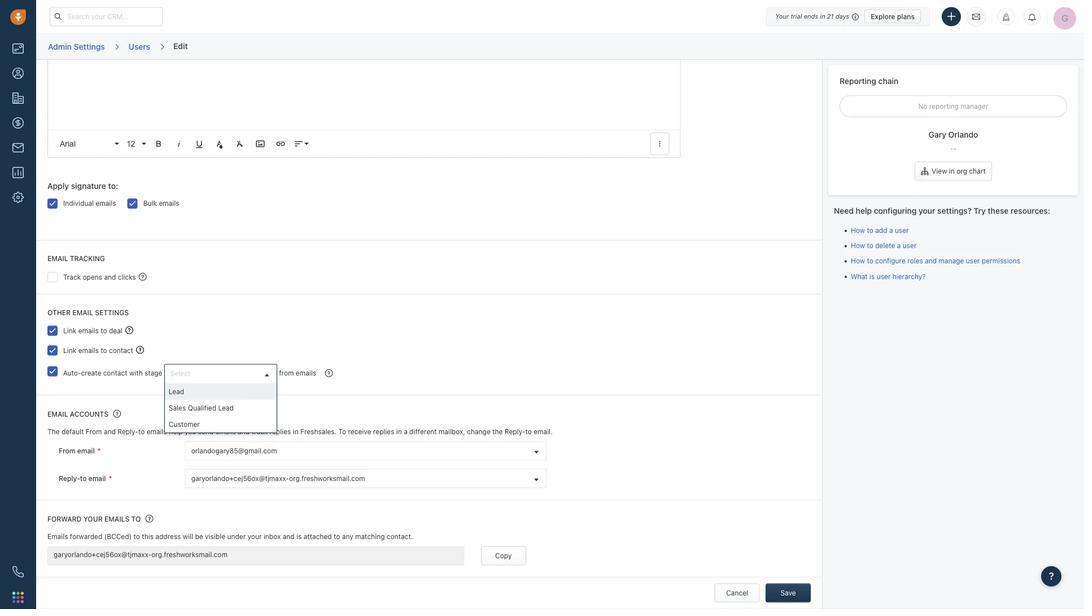 Task type: describe. For each thing, give the bounding box(es) containing it.
emails down 'other email settings'
[[78, 327, 99, 335]]

auto-create contact with stage
[[63, 370, 162, 378]]

receive
[[348, 429, 371, 436]]

0 vertical spatial from
[[86, 429, 102, 436]]

click to learn how to link emails to contacts image
[[136, 347, 144, 355]]

gary orlando --
[[929, 130, 978, 152]]

how to add a user link
[[851, 227, 909, 235]]

create
[[81, 370, 101, 378]]

settings
[[74, 42, 105, 51]]

what
[[851, 273, 868, 281]]

in left 21
[[820, 13, 825, 20]]

stage
[[145, 370, 162, 378]]

in inside button
[[949, 167, 955, 175]]

accounts
[[70, 411, 108, 419]]

explore plans link
[[865, 10, 921, 23]]

bulk emails
[[143, 200, 179, 208]]

to left email.
[[525, 429, 532, 436]]

select
[[170, 370, 191, 378]]

send email image
[[972, 12, 980, 21]]

sales
[[169, 404, 186, 412]]

orlandogary85@gmail.com link
[[186, 443, 546, 461]]

and right inbox
[[283, 534, 295, 542]]

email for other
[[72, 309, 93, 317]]

emails down link emails to deal
[[78, 347, 99, 355]]

link for link emails to deal
[[63, 327, 76, 335]]

click to learn how to link conversations to deals image
[[125, 327, 133, 335]]

track
[[63, 273, 81, 281]]

phone element
[[7, 561, 29, 584]]

0 horizontal spatial garyorlando+cej56ox@tjmaxx-
[[54, 552, 151, 560]]

the
[[492, 429, 503, 436]]

in left freshsales.
[[293, 429, 299, 436]]

gary
[[929, 130, 946, 139]]

emails up (bcced)
[[104, 516, 130, 524]]

and left track
[[238, 429, 250, 436]]

emails left 'customer'
[[147, 429, 167, 436]]

emails
[[47, 534, 68, 542]]

settings?
[[937, 206, 972, 215]]

the
[[47, 429, 60, 436]]

email for email accounts
[[47, 411, 68, 419]]

user right the add
[[895, 227, 909, 235]]

forwarded
[[70, 534, 102, 542]]

how to delete a user
[[851, 242, 917, 250]]

copy
[[495, 553, 512, 561]]

configure
[[875, 257, 906, 265]]

how for how to configure roles and manage user permissions
[[851, 257, 865, 265]]

individual emails
[[63, 200, 116, 208]]

mailbox,
[[439, 429, 465, 436]]

delete
[[875, 242, 895, 250]]

Search your CRM... text field
[[50, 7, 163, 26]]

you
[[185, 429, 196, 436]]

1 replies from the left
[[270, 429, 291, 436]]

lead option
[[165, 384, 277, 400]]

forward
[[47, 516, 82, 524]]

with
[[129, 370, 143, 378]]

from email
[[59, 448, 95, 455]]

2 - from the left
[[953, 145, 957, 152]]

chain
[[878, 76, 899, 86]]

forward your emails to
[[47, 516, 141, 524]]

email tracking
[[47, 255, 105, 263]]

2 vertical spatial email
[[88, 475, 106, 483]]

how for how to delete a user
[[851, 242, 865, 250]]

21
[[827, 13, 834, 20]]

the default from and reply-to emails help you send emails and track replies in freshsales. to receive replies in a different mailbox, change the reply-to email.
[[47, 429, 553, 436]]

email accounts
[[47, 411, 108, 419]]

other
[[47, 309, 71, 317]]

and left clicks
[[104, 273, 116, 281]]

manage
[[939, 257, 964, 265]]

emails down the to:
[[96, 200, 116, 208]]

customer
[[169, 421, 200, 429]]

1 horizontal spatial is
[[870, 273, 875, 281]]

any
[[342, 534, 353, 542]]

contact.
[[387, 534, 413, 542]]

view in org chart
[[932, 167, 986, 175]]

how for how to add a user
[[851, 227, 865, 235]]

to left this
[[134, 534, 140, 542]]

1 vertical spatial your
[[83, 516, 103, 524]]

link for link emails to contact
[[63, 347, 76, 355]]

your trial ends in 21 days
[[775, 13, 849, 20]]

1 horizontal spatial reply-
[[118, 429, 138, 436]]

org.freshworksmail.com inside 'link'
[[289, 475, 365, 483]]

user right manage
[[966, 257, 980, 265]]

a for add
[[889, 227, 893, 235]]

your
[[775, 13, 789, 20]]

no
[[918, 102, 927, 110]]

manager
[[961, 102, 989, 110]]

customer option
[[165, 417, 277, 433]]

try
[[974, 206, 986, 215]]

select link
[[165, 365, 277, 383]]

emails right from
[[296, 370, 316, 378]]

clicks
[[118, 273, 136, 281]]

no reporting manager
[[918, 102, 989, 110]]

(bcced)
[[104, 534, 132, 542]]

signature
[[71, 182, 106, 191]]

1 vertical spatial help
[[169, 429, 183, 436]]

0 horizontal spatial a
[[404, 429, 408, 436]]

to down from email
[[80, 475, 87, 483]]

0 vertical spatial help
[[856, 206, 872, 215]]

hierarchy?
[[893, 273, 926, 281]]

list box containing lead
[[165, 384, 277, 433]]

reporting
[[929, 102, 959, 110]]

apply
[[47, 182, 69, 191]]

to
[[339, 429, 346, 436]]

0 horizontal spatial lead
[[169, 388, 184, 396]]

emails right 'bulk'
[[159, 200, 179, 208]]

how to add a user
[[851, 227, 909, 235]]

garyorlando+cej56ox@tjmaxx-org.freshworksmail.com inside 'link'
[[191, 475, 365, 483]]

2 replies from the left
[[373, 429, 394, 436]]

to left the add
[[867, 227, 873, 235]]

view in org chart button
[[915, 162, 992, 181]]

emails forwarded (bcced) to this address will be visible under your inbox and is attached to any matching contact.
[[47, 534, 413, 542]]

0 horizontal spatial org.freshworksmail.com
[[151, 552, 227, 560]]

user down 'configure'
[[877, 273, 891, 281]]

individual
[[63, 200, 94, 208]]

other email settings
[[47, 309, 129, 317]]

orlandogary85@gmail.com
[[191, 448, 277, 456]]

to left delete
[[867, 242, 873, 250]]

link emails to contact
[[63, 347, 133, 355]]

ends
[[804, 13, 818, 20]]

and down accounts
[[104, 429, 116, 436]]

these
[[988, 206, 1009, 215]]

1 - from the left
[[950, 145, 953, 152]]

add
[[875, 227, 887, 235]]



Task type: locate. For each thing, give the bounding box(es) containing it.
apply signature to:
[[47, 182, 118, 191]]

question circled image
[[139, 272, 147, 282], [113, 410, 121, 419]]

0 vertical spatial question circled image
[[325, 369, 333, 378]]

question circled image right clicks
[[139, 272, 147, 282]]

reporting chain
[[840, 76, 899, 86]]

question circled image up this
[[145, 515, 153, 524]]

different
[[409, 429, 437, 436]]

1 vertical spatial garyorlando+cej56ox@tjmaxx-
[[54, 552, 151, 560]]

attached
[[304, 534, 332, 542]]

to up the what
[[867, 257, 873, 265]]

freshworks switcher image
[[12, 593, 24, 604]]

garyorlando+cej56ox@tjmaxx- inside 'link'
[[191, 475, 289, 483]]

0 vertical spatial link
[[63, 327, 76, 335]]

0 vertical spatial is
[[870, 273, 875, 281]]

0 horizontal spatial question circled image
[[145, 515, 153, 524]]

user up roles
[[903, 242, 917, 250]]

cancel
[[726, 590, 748, 598]]

question circled image right accounts
[[113, 410, 121, 419]]

need help configuring your settings? try these resources:
[[834, 206, 1050, 215]]

2 link from the top
[[63, 347, 76, 355]]

explore
[[871, 12, 895, 20]]

is right the what
[[870, 273, 875, 281]]

garyorlando+cej56ox@tjmaxx-org.freshworksmail.com down this
[[54, 552, 227, 560]]

link up auto-
[[63, 347, 76, 355]]

2 email from the top
[[47, 411, 68, 419]]

your left settings? at the top right of page
[[919, 206, 935, 215]]

1 vertical spatial from
[[59, 448, 75, 455]]

lead up the sales
[[169, 388, 184, 396]]

0 horizontal spatial help
[[169, 429, 183, 436]]

save button
[[766, 585, 811, 604]]

2 how from the top
[[851, 242, 865, 250]]

replies right the receive
[[373, 429, 394, 436]]

1 how from the top
[[851, 227, 865, 235]]

1 horizontal spatial replies
[[373, 429, 394, 436]]

email
[[47, 255, 68, 263], [47, 411, 68, 419]]

and right roles
[[925, 257, 937, 265]]

garyorlando+cej56ox@tjmaxx-
[[191, 475, 289, 483], [54, 552, 151, 560]]

is left "attached"
[[296, 534, 302, 542]]

to down link emails to deal
[[101, 347, 107, 355]]

to:
[[108, 182, 118, 191]]

your up the forwarded
[[83, 516, 103, 524]]

email for email tracking
[[47, 255, 68, 263]]

change
[[467, 429, 491, 436]]

to left 'customer'
[[138, 429, 145, 436]]

org.freshworksmail.com down orlandogary85@gmail.com link
[[289, 475, 365, 483]]

inbox
[[264, 534, 281, 542]]

1 horizontal spatial your
[[248, 534, 262, 542]]

contact left click to learn how to link emails to contacts image
[[109, 347, 133, 355]]

1 vertical spatial garyorlando+cej56ox@tjmaxx-org.freshworksmail.com
[[54, 552, 227, 560]]

to up (bcced)
[[131, 516, 141, 524]]

from down accounts
[[86, 429, 102, 436]]

sales qualified lead option
[[165, 400, 277, 417]]

1 horizontal spatial question circled image
[[325, 369, 333, 378]]

1 link from the top
[[63, 327, 76, 335]]

opens
[[83, 273, 102, 281]]

2 horizontal spatial your
[[919, 206, 935, 215]]

email.
[[534, 429, 553, 436]]

0 horizontal spatial your
[[83, 516, 103, 524]]

0 horizontal spatial question circled image
[[113, 410, 121, 419]]

your
[[919, 206, 935, 215], [83, 516, 103, 524], [248, 534, 262, 542]]

emails right send
[[215, 429, 236, 436]]

default
[[61, 429, 84, 436]]

need
[[834, 206, 854, 215]]

0 vertical spatial org.freshworksmail.com
[[289, 475, 365, 483]]

cancel button
[[715, 585, 760, 604]]

user
[[895, 227, 909, 235], [903, 242, 917, 250], [966, 257, 980, 265], [877, 273, 891, 281]]

1 horizontal spatial help
[[856, 206, 872, 215]]

0 vertical spatial email
[[72, 309, 93, 317]]

email
[[72, 309, 93, 317], [77, 448, 95, 455], [88, 475, 106, 483]]

0 vertical spatial garyorlando+cej56ox@tjmaxx-
[[191, 475, 289, 483]]

in
[[820, 13, 825, 20], [949, 167, 955, 175], [293, 429, 299, 436], [396, 429, 402, 436]]

1 horizontal spatial garyorlando+cej56ox@tjmaxx-
[[191, 475, 289, 483]]

this
[[142, 534, 154, 542]]

0 vertical spatial email
[[47, 255, 68, 263]]

0 horizontal spatial replies
[[270, 429, 291, 436]]

chart
[[969, 167, 986, 175]]

1 vertical spatial a
[[897, 242, 901, 250]]

a right the add
[[889, 227, 893, 235]]

address
[[155, 534, 181, 542]]

org
[[957, 167, 967, 175]]

will
[[183, 534, 193, 542]]

email up link emails to deal
[[72, 309, 93, 317]]

help
[[856, 206, 872, 215], [169, 429, 183, 436]]

users
[[129, 42, 150, 51]]

reply- right default
[[118, 429, 138, 436]]

what's new image
[[1002, 13, 1010, 21]]

how to configure roles and manage user permissions
[[851, 257, 1020, 265]]

a right delete
[[897, 242, 901, 250]]

2 horizontal spatial a
[[897, 242, 901, 250]]

qualified
[[188, 404, 216, 412]]

1 vertical spatial question circled image
[[113, 410, 121, 419]]

reply- right the
[[505, 429, 525, 436]]

question circled image right from emails
[[325, 369, 333, 378]]

garyorlando+cej56ox@tjmaxx- down (bcced)
[[54, 552, 151, 560]]

track
[[252, 429, 268, 436]]

reply-
[[118, 429, 138, 436], [505, 429, 525, 436], [59, 475, 80, 483]]

resources:
[[1011, 206, 1050, 215]]

2 vertical spatial your
[[248, 534, 262, 542]]

how to configure roles and manage user permissions link
[[851, 257, 1020, 265]]

question circled image
[[325, 369, 333, 378], [145, 515, 153, 524]]

admin settings link
[[47, 38, 105, 55]]

1 vertical spatial question circled image
[[145, 515, 153, 524]]

1 horizontal spatial question circled image
[[139, 272, 147, 282]]

configuring
[[874, 206, 917, 215]]

help right need
[[856, 206, 872, 215]]

your left inbox
[[248, 534, 262, 542]]

settings
[[95, 309, 129, 317]]

freshsales.
[[300, 429, 337, 436]]

days
[[836, 13, 849, 20]]

2 vertical spatial a
[[404, 429, 408, 436]]

email down from email
[[88, 475, 106, 483]]

and
[[925, 257, 937, 265], [104, 273, 116, 281], [104, 429, 116, 436], [238, 429, 250, 436], [283, 534, 295, 542]]

0 horizontal spatial reply-
[[59, 475, 80, 483]]

plans
[[897, 12, 915, 20]]

3 how from the top
[[851, 257, 865, 265]]

1 horizontal spatial from
[[86, 429, 102, 436]]

admin
[[48, 42, 72, 51]]

replies
[[270, 429, 291, 436], [373, 429, 394, 436]]

0 vertical spatial how
[[851, 227, 865, 235]]

to left any
[[334, 534, 340, 542]]

a for delete
[[897, 242, 901, 250]]

1 horizontal spatial a
[[889, 227, 893, 235]]

permissions
[[982, 257, 1020, 265]]

in left different
[[396, 429, 402, 436]]

garyorlando+cej56ox@tjmaxx-org.freshworksmail.com down track
[[191, 475, 365, 483]]

0 vertical spatial a
[[889, 227, 893, 235]]

reporting
[[840, 76, 876, 86]]

roles
[[908, 257, 923, 265]]

send
[[198, 429, 214, 436]]

from
[[279, 370, 294, 378]]

save
[[781, 590, 796, 598]]

to
[[867, 227, 873, 235], [867, 242, 873, 250], [867, 257, 873, 265], [101, 327, 107, 335], [101, 347, 107, 355], [138, 429, 145, 436], [525, 429, 532, 436], [80, 475, 87, 483], [131, 516, 141, 524], [134, 534, 140, 542], [334, 534, 340, 542]]

0 horizontal spatial is
[[296, 534, 302, 542]]

auto-
[[63, 370, 81, 378]]

2 vertical spatial how
[[851, 257, 865, 265]]

reply-to email
[[59, 475, 106, 483]]

1 vertical spatial is
[[296, 534, 302, 542]]

1 vertical spatial contact
[[103, 370, 127, 378]]

garyorlando+cej56ox@tjmaxx-org.freshworksmail.com link
[[186, 470, 546, 488]]

trial
[[791, 13, 802, 20]]

in left org
[[949, 167, 955, 175]]

deal
[[109, 327, 122, 335]]

from emails
[[279, 370, 316, 378]]

reply- down from email
[[59, 475, 80, 483]]

contact left "with"
[[103, 370, 127, 378]]

0 vertical spatial contact
[[109, 347, 133, 355]]

email down default
[[77, 448, 95, 455]]

how down how to add a user
[[851, 242, 865, 250]]

1 vertical spatial email
[[77, 448, 95, 455]]

1 vertical spatial lead
[[218, 404, 234, 412]]

be
[[195, 534, 203, 542]]

explore plans
[[871, 12, 915, 20]]

how up the what
[[851, 257, 865, 265]]

2 horizontal spatial reply-
[[505, 429, 525, 436]]

help left you
[[169, 429, 183, 436]]

list box
[[165, 384, 277, 433]]

garyorlando+cej56ox@tjmaxx- down orlandogary85@gmail.com
[[191, 475, 289, 483]]

a
[[889, 227, 893, 235], [897, 242, 901, 250], [404, 429, 408, 436]]

1 email from the top
[[47, 255, 68, 263]]

0 vertical spatial lead
[[169, 388, 184, 396]]

lead down lead option
[[218, 404, 234, 412]]

1 horizontal spatial org.freshworksmail.com
[[289, 475, 365, 483]]

1 vertical spatial how
[[851, 242, 865, 250]]

email up the
[[47, 411, 68, 419]]

0 vertical spatial your
[[919, 206, 935, 215]]

email for from
[[77, 448, 95, 455]]

email up track
[[47, 255, 68, 263]]

org.freshworksmail.com down will
[[151, 552, 227, 560]]

1 vertical spatial email
[[47, 411, 68, 419]]

admin settings
[[48, 42, 105, 51]]

a left different
[[404, 429, 408, 436]]

how left the add
[[851, 227, 865, 235]]

users link
[[128, 38, 151, 55]]

is
[[870, 273, 875, 281], [296, 534, 302, 542]]

view
[[932, 167, 947, 175]]

0 vertical spatial garyorlando+cej56ox@tjmaxx-org.freshworksmail.com
[[191, 475, 365, 483]]

copy button
[[481, 547, 526, 566]]

from down default
[[59, 448, 75, 455]]

edit
[[173, 41, 188, 50]]

0 vertical spatial question circled image
[[139, 272, 147, 282]]

phone image
[[12, 567, 24, 578]]

tracking
[[70, 255, 105, 263]]

link down other
[[63, 327, 76, 335]]

to left deal
[[101, 327, 107, 335]]

visible
[[205, 534, 225, 542]]

1 vertical spatial link
[[63, 347, 76, 355]]

1 horizontal spatial lead
[[218, 404, 234, 412]]

garyorlando+cej56ox@tjmaxx-org.freshworksmail.com
[[191, 475, 365, 483], [54, 552, 227, 560]]

1 vertical spatial org.freshworksmail.com
[[151, 552, 227, 560]]

bulk
[[143, 200, 157, 208]]

matching
[[355, 534, 385, 542]]

0 horizontal spatial from
[[59, 448, 75, 455]]

replies right track
[[270, 429, 291, 436]]

link emails to deal
[[63, 327, 122, 335]]



Task type: vqa. For each thing, say whether or not it's contained in the screenshot.
leftmost Basic
no



